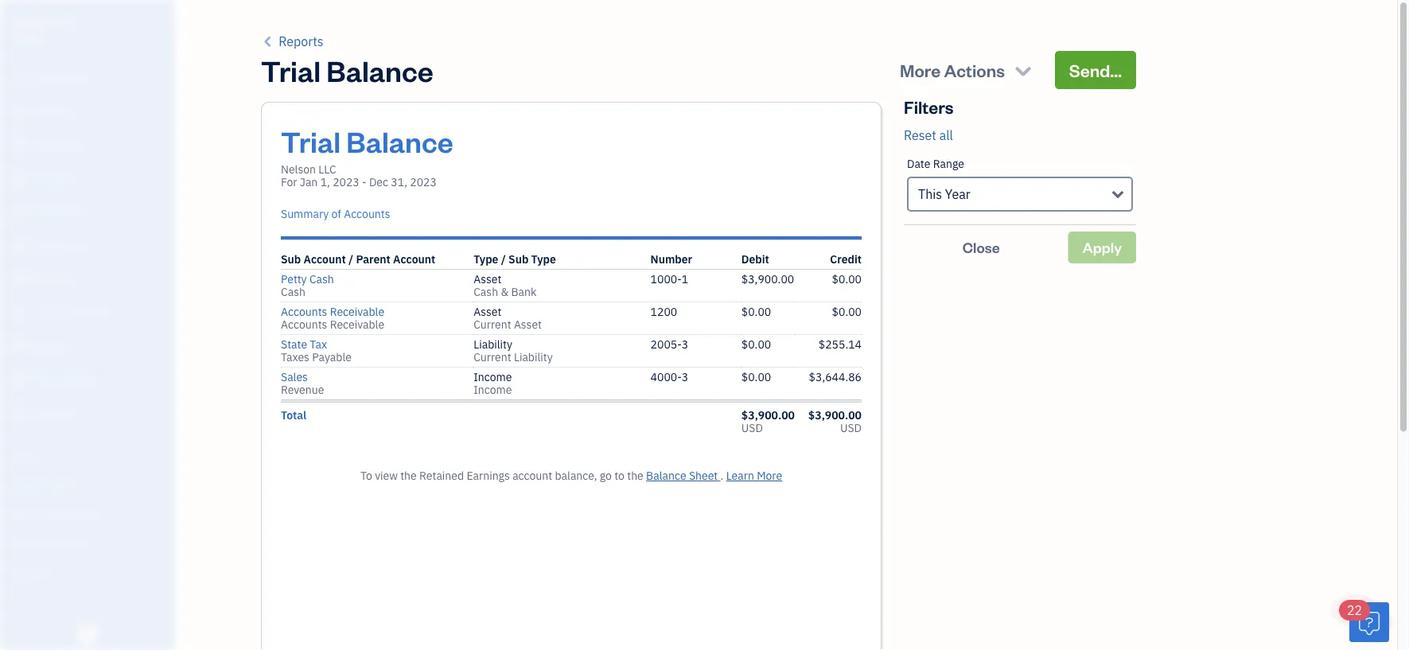 Task type: describe. For each thing, give the bounding box(es) containing it.
22 button
[[1339, 600, 1389, 642]]

earnings
[[467, 468, 510, 483]]

estimate image
[[10, 138, 29, 154]]

$3,644.86
[[809, 370, 862, 384]]

more actions button
[[886, 51, 1049, 89]]

freshbooks image
[[75, 625, 100, 644]]

items and services link
[[4, 501, 170, 528]]

sales
[[281, 370, 308, 384]]

account
[[513, 468, 552, 483]]

cash for asset cash & bank
[[474, 284, 498, 299]]

chevronleft image
[[261, 32, 276, 51]]

close button
[[904, 232, 1059, 263]]

accounts receivable accounts receivable
[[281, 304, 384, 332]]

and
[[39, 507, 55, 520]]

timer image
[[10, 305, 29, 321]]

4000-
[[651, 370, 682, 384]]

money image
[[10, 338, 29, 354]]

more inside more actions 'dropdown button'
[[900, 58, 941, 81]]

0 horizontal spatial cash
[[281, 284, 306, 299]]

go
[[600, 468, 612, 483]]

all
[[940, 127, 953, 144]]

asset up 'liability current liability'
[[514, 317, 542, 332]]

connections
[[37, 537, 93, 550]]

petty
[[281, 272, 307, 286]]

summary
[[281, 206, 329, 221]]

items
[[12, 507, 37, 520]]

accounts down petty cash cash
[[281, 304, 327, 319]]

team
[[12, 478, 37, 491]]

$3,900.00 down debit
[[742, 272, 794, 286]]

dec
[[369, 175, 388, 189]]

trial balance nelson llc for jan 1, 2023 - dec 31, 2023
[[281, 122, 453, 189]]

send…
[[1069, 58, 1122, 81]]

reports button
[[261, 32, 324, 51]]

jan
[[300, 175, 318, 189]]

1,
[[320, 175, 330, 189]]

1 vertical spatial more
[[757, 468, 782, 483]]

sales link
[[281, 370, 308, 384]]

chevrondown image
[[1012, 59, 1034, 81]]

number
[[651, 252, 692, 267]]

reset
[[904, 127, 937, 144]]

this
[[918, 186, 942, 203]]

2 income from the top
[[474, 382, 512, 397]]

team members
[[12, 478, 81, 491]]

nelson inside the trial balance nelson llc for jan 1, 2023 - dec 31, 2023
[[281, 162, 316, 177]]

1 usd from the left
[[742, 421, 763, 435]]

of
[[331, 206, 341, 221]]

nelson inside nelson llc owner
[[13, 15, 49, 30]]

0 horizontal spatial liability
[[474, 337, 512, 352]]

22
[[1347, 602, 1362, 619]]

this year
[[918, 186, 971, 203]]

accounts for accounts receivable accounts receivable
[[281, 317, 327, 332]]

4000-3
[[651, 370, 688, 384]]

reset all button
[[904, 126, 953, 145]]

range
[[933, 156, 964, 171]]

state tax link
[[281, 337, 327, 352]]

services
[[57, 507, 96, 520]]

1000-
[[651, 272, 682, 286]]

state
[[281, 337, 307, 352]]

total
[[281, 408, 307, 423]]

2 sub from the left
[[509, 252, 529, 267]]

petty cash link
[[281, 272, 334, 286]]

2005-3
[[651, 337, 688, 352]]

2 usd from the left
[[840, 421, 862, 435]]

cash for petty cash cash
[[309, 272, 334, 286]]

1 sub from the left
[[281, 252, 301, 267]]

actions
[[944, 58, 1005, 81]]

-
[[362, 175, 367, 189]]

to
[[360, 468, 372, 483]]

summary of accounts
[[281, 206, 390, 221]]

nelson llc owner
[[13, 15, 73, 45]]

owner
[[13, 31, 44, 45]]

$0.00 for $0.00
[[742, 304, 771, 319]]

year
[[945, 186, 971, 203]]

bank inside main element
[[12, 537, 35, 550]]

balance for trial balance
[[326, 51, 434, 89]]

learn more link
[[726, 468, 782, 483]]

2 vertical spatial balance
[[646, 468, 686, 483]]

31,
[[391, 175, 407, 189]]

2 2023 from the left
[[410, 175, 437, 189]]

for
[[281, 175, 297, 189]]

reset all
[[904, 127, 953, 144]]

2 receivable from the top
[[330, 317, 384, 332]]

retained
[[419, 468, 464, 483]]

trial balance
[[261, 51, 434, 89]]

llc inside nelson llc owner
[[51, 15, 73, 30]]

1 $3,900.00 usd from the left
[[742, 408, 795, 435]]

taxes
[[281, 350, 310, 364]]

settings
[[12, 566, 48, 579]]

balance sheet link
[[646, 468, 721, 483]]

current for liability
[[474, 350, 511, 364]]

to view the retained earnings account balance, go to the balance sheet . learn more
[[360, 468, 782, 483]]

2 $3,900.00 usd from the left
[[808, 408, 862, 435]]

close
[[963, 238, 1000, 257]]

1200
[[651, 304, 677, 319]]

1 income from the top
[[474, 370, 512, 384]]

asset cash & bank
[[474, 272, 537, 299]]

sheet
[[689, 468, 718, 483]]

$3,900.00 down $3,644.86 at the bottom right
[[808, 408, 862, 423]]



Task type: vqa. For each thing, say whether or not it's contained in the screenshot.


Task type: locate. For each thing, give the bounding box(es) containing it.
date range
[[907, 156, 964, 171]]

learn
[[726, 468, 754, 483]]

usd down $3,644.86 at the bottom right
[[840, 421, 862, 435]]

1 horizontal spatial llc
[[319, 162, 336, 177]]

accounts
[[344, 206, 390, 221], [281, 304, 327, 319], [281, 317, 327, 332]]

payment image
[[10, 205, 29, 220]]

1 horizontal spatial liability
[[514, 350, 553, 364]]

date range element
[[904, 145, 1136, 225]]

nelson
[[13, 15, 49, 30], [281, 162, 316, 177]]

asset
[[474, 272, 502, 286], [474, 304, 502, 319], [514, 317, 542, 332]]

reports
[[279, 33, 324, 50]]

account up petty cash link
[[304, 252, 346, 267]]

more right learn
[[757, 468, 782, 483]]

bank down the items
[[12, 537, 35, 550]]

bank connections
[[12, 537, 93, 550]]

sales revenue
[[281, 370, 324, 397]]

trial up "jan"
[[281, 122, 341, 160]]

1 3 from the top
[[682, 337, 688, 352]]

1 horizontal spatial bank
[[511, 284, 537, 299]]

usd up 'learn more' link
[[742, 421, 763, 435]]

0 vertical spatial bank
[[511, 284, 537, 299]]

0 vertical spatial trial
[[261, 51, 321, 89]]

more actions
[[900, 58, 1005, 81]]

usd
[[742, 421, 763, 435], [840, 421, 862, 435]]

account right the parent
[[393, 252, 435, 267]]

0 horizontal spatial nelson
[[13, 15, 49, 30]]

0 vertical spatial llc
[[51, 15, 73, 30]]

balance,
[[555, 468, 597, 483]]

2 horizontal spatial cash
[[474, 284, 498, 299]]

accounts up state tax link
[[281, 317, 327, 332]]

liability current liability
[[474, 337, 553, 364]]

dashboard image
[[10, 71, 29, 87]]

0 horizontal spatial usd
[[742, 421, 763, 435]]

income
[[474, 370, 512, 384], [474, 382, 512, 397]]

0 horizontal spatial $3,900.00 usd
[[742, 408, 795, 435]]

0 vertical spatial 3
[[682, 337, 688, 352]]

bank inside asset cash & bank
[[511, 284, 537, 299]]

1 horizontal spatial 2023
[[410, 175, 437, 189]]

0 horizontal spatial bank
[[12, 537, 35, 550]]

filters
[[904, 95, 954, 118]]

to
[[615, 468, 625, 483]]

asset for current
[[474, 304, 502, 319]]

current for asset
[[474, 317, 511, 332]]

cash inside asset cash & bank
[[474, 284, 498, 299]]

2023
[[333, 175, 359, 189], [410, 175, 437, 189]]

current up income income
[[474, 350, 511, 364]]

1
[[682, 272, 688, 286]]

send… button
[[1055, 51, 1136, 89]]

1 horizontal spatial more
[[900, 58, 941, 81]]

/
[[349, 252, 353, 267], [501, 252, 506, 267]]

cash left &
[[474, 284, 498, 299]]

1 horizontal spatial $3,900.00 usd
[[808, 408, 862, 435]]

items and services
[[12, 507, 96, 520]]

asset for cash
[[474, 272, 502, 286]]

1 vertical spatial balance
[[346, 122, 453, 160]]

2 type from the left
[[531, 252, 556, 267]]

asset down &
[[474, 304, 502, 319]]

2023 right 31,
[[410, 175, 437, 189]]

1 horizontal spatial type
[[531, 252, 556, 267]]

1 horizontal spatial account
[[393, 252, 435, 267]]

parent
[[356, 252, 391, 267]]

revenue
[[281, 382, 324, 397]]

balance
[[326, 51, 434, 89], [346, 122, 453, 160], [646, 468, 686, 483]]

1 horizontal spatial nelson
[[281, 162, 316, 177]]

$255.14
[[819, 337, 862, 352]]

$3,900.00 usd down $3,644.86 at the bottom right
[[808, 408, 862, 435]]

nelson up owner
[[13, 15, 49, 30]]

income income
[[474, 370, 512, 397]]

Date Range field
[[907, 177, 1133, 212]]

$0.00 for $255.14
[[742, 337, 771, 352]]

type / sub type
[[474, 252, 556, 267]]

project image
[[10, 271, 29, 287]]

current inside asset current asset
[[474, 317, 511, 332]]

1 vertical spatial 3
[[682, 370, 688, 384]]

1 2023 from the left
[[333, 175, 359, 189]]

0 vertical spatial nelson
[[13, 15, 49, 30]]

1 receivable from the top
[[330, 304, 384, 319]]

$3,900.00 up 'learn more' link
[[742, 408, 795, 423]]

.
[[721, 468, 724, 483]]

accounts receivable link
[[281, 304, 384, 319]]

1000-1
[[651, 272, 688, 286]]

more
[[900, 58, 941, 81], [757, 468, 782, 483]]

current
[[474, 317, 511, 332], [474, 350, 511, 364]]

2 current from the top
[[474, 350, 511, 364]]

2023 left - at the left of page
[[333, 175, 359, 189]]

view
[[375, 468, 398, 483]]

2 the from the left
[[627, 468, 644, 483]]

1 horizontal spatial usd
[[840, 421, 862, 435]]

the right to
[[627, 468, 644, 483]]

invoice image
[[10, 171, 29, 187]]

1 account from the left
[[304, 252, 346, 267]]

account
[[304, 252, 346, 267], [393, 252, 435, 267]]

3 down the 2005-3
[[682, 370, 688, 384]]

1 horizontal spatial sub
[[509, 252, 529, 267]]

1 / from the left
[[349, 252, 353, 267]]

accounts for summary of accounts
[[344, 206, 390, 221]]

cash up accounts receivable link
[[281, 284, 306, 299]]

0 horizontal spatial sub
[[281, 252, 301, 267]]

credit
[[830, 252, 862, 267]]

trial for trial balance
[[261, 51, 321, 89]]

2 account from the left
[[393, 252, 435, 267]]

apps link
[[4, 442, 170, 469]]

1 vertical spatial bank
[[12, 537, 35, 550]]

$3,900.00
[[742, 272, 794, 286], [742, 408, 795, 423], [808, 408, 862, 423]]

current inside 'liability current liability'
[[474, 350, 511, 364]]

asset down type / sub type
[[474, 272, 502, 286]]

3 for 2005-
[[682, 337, 688, 352]]

1 vertical spatial trial
[[281, 122, 341, 160]]

more up filters
[[900, 58, 941, 81]]

apps
[[12, 448, 36, 462]]

1 horizontal spatial the
[[627, 468, 644, 483]]

1 current from the top
[[474, 317, 511, 332]]

nelson left 1,
[[281, 162, 316, 177]]

main element
[[0, 0, 215, 650]]

/ left the parent
[[349, 252, 353, 267]]

0 horizontal spatial /
[[349, 252, 353, 267]]

trial down reports
[[261, 51, 321, 89]]

1 vertical spatial nelson
[[281, 162, 316, 177]]

resource center badge image
[[1350, 602, 1389, 642]]

bank
[[511, 284, 537, 299], [12, 537, 35, 550]]

debit
[[742, 252, 769, 267]]

state tax taxes payable
[[281, 337, 352, 364]]

bank connections link
[[4, 530, 170, 558]]

2 / from the left
[[501, 252, 506, 267]]

team members link
[[4, 471, 170, 499]]

3 for 4000-
[[682, 370, 688, 384]]

0 vertical spatial current
[[474, 317, 511, 332]]

1 type from the left
[[474, 252, 498, 267]]

balance inside the trial balance nelson llc for jan 1, 2023 - dec 31, 2023
[[346, 122, 453, 160]]

llc inside the trial balance nelson llc for jan 1, 2023 - dec 31, 2023
[[319, 162, 336, 177]]

payable
[[312, 350, 352, 364]]

the right view
[[400, 468, 417, 483]]

llc
[[51, 15, 73, 30], [319, 162, 336, 177]]

$0.00
[[832, 272, 862, 286], [742, 304, 771, 319], [832, 304, 862, 319], [742, 337, 771, 352], [742, 370, 771, 384]]

0 horizontal spatial type
[[474, 252, 498, 267]]

0 vertical spatial balance
[[326, 51, 434, 89]]

cash right petty
[[309, 272, 334, 286]]

sub up petty
[[281, 252, 301, 267]]

asset inside asset cash & bank
[[474, 272, 502, 286]]

&
[[501, 284, 509, 299]]

3
[[682, 337, 688, 352], [682, 370, 688, 384]]

1 vertical spatial current
[[474, 350, 511, 364]]

bank right &
[[511, 284, 537, 299]]

2 3 from the top
[[682, 370, 688, 384]]

0 horizontal spatial account
[[304, 252, 346, 267]]

tax
[[310, 337, 327, 352]]

type
[[474, 252, 498, 267], [531, 252, 556, 267]]

0 horizontal spatial more
[[757, 468, 782, 483]]

current up 'liability current liability'
[[474, 317, 511, 332]]

petty cash cash
[[281, 272, 334, 299]]

3 up 4000-3
[[682, 337, 688, 352]]

0 horizontal spatial llc
[[51, 15, 73, 30]]

sub account / parent account
[[281, 252, 435, 267]]

chart image
[[10, 372, 29, 388]]

date
[[907, 156, 931, 171]]

2005-
[[651, 337, 682, 352]]

1 the from the left
[[400, 468, 417, 483]]

client image
[[10, 104, 29, 120]]

expense image
[[10, 238, 29, 254]]

0 horizontal spatial the
[[400, 468, 417, 483]]

report image
[[10, 405, 29, 421]]

1 vertical spatial llc
[[319, 162, 336, 177]]

members
[[39, 478, 81, 491]]

$3,900.00 usd
[[742, 408, 795, 435], [808, 408, 862, 435]]

0 horizontal spatial 2023
[[333, 175, 359, 189]]

0 vertical spatial more
[[900, 58, 941, 81]]

1 horizontal spatial /
[[501, 252, 506, 267]]

cash
[[309, 272, 334, 286], [281, 284, 306, 299], [474, 284, 498, 299]]

sub up asset cash & bank
[[509, 252, 529, 267]]

total link
[[281, 408, 307, 423]]

accounts right of
[[344, 206, 390, 221]]

settings link
[[4, 559, 170, 587]]

1 horizontal spatial cash
[[309, 272, 334, 286]]

balance for trial balance nelson llc for jan 1, 2023 - dec 31, 2023
[[346, 122, 453, 160]]

asset current asset
[[474, 304, 542, 332]]

/ up asset cash & bank
[[501, 252, 506, 267]]

$0.00 for $3,644.86
[[742, 370, 771, 384]]

$3,900.00 usd up 'learn more' link
[[742, 408, 795, 435]]

trial for trial balance nelson llc for jan 1, 2023 - dec 31, 2023
[[281, 122, 341, 160]]

trial inside the trial balance nelson llc for jan 1, 2023 - dec 31, 2023
[[281, 122, 341, 160]]



